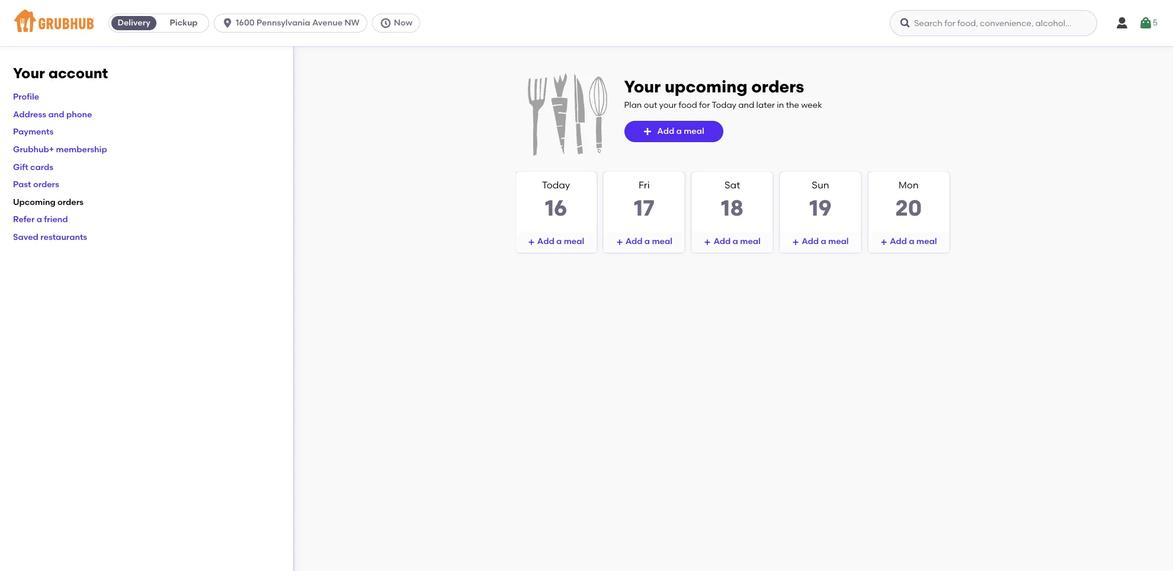 Task type: locate. For each thing, give the bounding box(es) containing it.
today
[[712, 100, 737, 110], [542, 180, 570, 191]]

add down 16
[[538, 237, 555, 247]]

0 horizontal spatial svg image
[[643, 127, 653, 136]]

0 horizontal spatial and
[[48, 110, 64, 120]]

orders inside "your upcoming orders plan out your food for today and later in the week"
[[752, 76, 805, 97]]

your
[[13, 65, 45, 82], [625, 76, 661, 97]]

add a meal button down 16
[[516, 231, 597, 253]]

0 vertical spatial today
[[712, 100, 737, 110]]

saved restaurants link
[[13, 232, 87, 242]]

account
[[48, 65, 108, 82]]

add down 19
[[802, 237, 819, 247]]

nw
[[345, 18, 360, 28]]

add down 18
[[714, 237, 731, 247]]

later
[[757, 100, 775, 110]]

past orders
[[13, 180, 59, 190]]

add a meal button down 20
[[869, 231, 950, 253]]

and inside "your upcoming orders plan out your food for today and later in the week"
[[739, 100, 755, 110]]

a down 18
[[733, 237, 739, 247]]

address and phone
[[13, 110, 92, 120]]

add a meal down 17
[[626, 237, 673, 247]]

meal
[[684, 126, 705, 136], [564, 237, 585, 247], [652, 237, 673, 247], [741, 237, 761, 247], [829, 237, 849, 247], [917, 237, 937, 247]]

saved
[[13, 232, 38, 242]]

add a meal button down 18
[[692, 231, 773, 253]]

pickup
[[170, 18, 198, 28]]

and left phone
[[48, 110, 64, 120]]

meal for 18
[[741, 237, 761, 247]]

and
[[739, 100, 755, 110], [48, 110, 64, 120]]

avenue
[[312, 18, 343, 28]]

orders up friend
[[58, 197, 84, 207]]

orders up in at right top
[[752, 76, 805, 97]]

your for account
[[13, 65, 45, 82]]

svg image inside now button
[[380, 17, 392, 29]]

add a meal button for 19
[[781, 231, 861, 253]]

add for 20
[[890, 237, 908, 247]]

orders up "upcoming orders" link
[[33, 180, 59, 190]]

add a meal for 17
[[626, 237, 673, 247]]

refer a friend link
[[13, 215, 68, 225]]

add a meal down 19
[[802, 237, 849, 247]]

Search for food, convenience, alcohol... search field
[[890, 10, 1098, 36]]

1 vertical spatial today
[[542, 180, 570, 191]]

gift cards
[[13, 162, 53, 172]]

main navigation navigation
[[0, 0, 1174, 46]]

add a meal down 16
[[538, 237, 585, 247]]

address
[[13, 110, 46, 120]]

add a meal down 20
[[890, 237, 937, 247]]

add
[[658, 126, 675, 136], [538, 237, 555, 247], [626, 237, 643, 247], [714, 237, 731, 247], [802, 237, 819, 247], [890, 237, 908, 247]]

meal down 18
[[741, 237, 761, 247]]

5 button
[[1139, 12, 1158, 34]]

a down 16
[[557, 237, 562, 247]]

meal for 20
[[917, 237, 937, 247]]

fri 17
[[634, 180, 655, 221]]

mon
[[899, 180, 919, 191]]

add a meal for 19
[[802, 237, 849, 247]]

your inside "your upcoming orders plan out your food for today and later in the week"
[[625, 76, 661, 97]]

a for 17
[[645, 237, 650, 247]]

a down 17
[[645, 237, 650, 247]]

svg image inside 5 button
[[1139, 16, 1154, 30]]

1600
[[236, 18, 255, 28]]

0 vertical spatial orders
[[752, 76, 805, 97]]

for
[[700, 100, 710, 110]]

payments link
[[13, 127, 54, 137]]

add for 19
[[802, 237, 819, 247]]

20
[[896, 195, 923, 221]]

meal down 17
[[652, 237, 673, 247]]

add a meal button down 19
[[781, 231, 861, 253]]

your up profile
[[13, 65, 45, 82]]

a for 20
[[910, 237, 915, 247]]

0 vertical spatial svg image
[[643, 127, 653, 136]]

1 vertical spatial orders
[[33, 180, 59, 190]]

and left later
[[739, 100, 755, 110]]

plan
[[625, 100, 642, 110]]

today right for at the top right
[[712, 100, 737, 110]]

meal down food
[[684, 126, 705, 136]]

1 horizontal spatial and
[[739, 100, 755, 110]]

add down your
[[658, 126, 675, 136]]

0 horizontal spatial your
[[13, 65, 45, 82]]

add a meal button down 17
[[604, 231, 685, 253]]

your upcoming orders plan out your food for today and later in the week
[[625, 76, 823, 110]]

add a meal button
[[625, 121, 724, 142], [516, 231, 597, 253], [604, 231, 685, 253], [692, 231, 773, 253], [781, 231, 861, 253], [869, 231, 950, 253]]

mon 20
[[896, 180, 923, 221]]

grubhub+ membership link
[[13, 145, 107, 155]]

orders
[[752, 76, 805, 97], [33, 180, 59, 190], [58, 197, 84, 207]]

profile
[[13, 92, 39, 102]]

sat 18
[[721, 180, 744, 221]]

meal for 17
[[652, 237, 673, 247]]

your account
[[13, 65, 108, 82]]

add down 20
[[890, 237, 908, 247]]

1 horizontal spatial your
[[625, 76, 661, 97]]

gift cards link
[[13, 162, 53, 172]]

add a meal button for 17
[[604, 231, 685, 253]]

svg image
[[643, 127, 653, 136], [705, 239, 712, 246]]

profile link
[[13, 92, 39, 102]]

meal down 20
[[917, 237, 937, 247]]

today inside "your upcoming orders plan out your food for today and later in the week"
[[712, 100, 737, 110]]

add a meal down 18
[[714, 237, 761, 247]]

today up 16
[[542, 180, 570, 191]]

cards
[[30, 162, 53, 172]]

add a meal button for 18
[[692, 231, 773, 253]]

upcoming
[[665, 76, 748, 97]]

a down 19
[[821, 237, 827, 247]]

1 horizontal spatial today
[[712, 100, 737, 110]]

1600 pennsylvania avenue nw
[[236, 18, 360, 28]]

meal down 16
[[564, 237, 585, 247]]

refer
[[13, 215, 35, 225]]

meal down 19
[[829, 237, 849, 247]]

svg image
[[1116, 16, 1130, 30], [1139, 16, 1154, 30], [222, 17, 234, 29], [380, 17, 392, 29], [900, 17, 912, 29], [528, 239, 535, 246], [616, 239, 623, 246], [793, 239, 800, 246], [881, 239, 888, 246]]

1 horizontal spatial svg image
[[705, 239, 712, 246]]

add a meal down food
[[658, 126, 705, 136]]

2 vertical spatial orders
[[58, 197, 84, 207]]

add down 17
[[626, 237, 643, 247]]

a
[[677, 126, 682, 136], [37, 215, 42, 225], [557, 237, 562, 247], [645, 237, 650, 247], [733, 237, 739, 247], [821, 237, 827, 247], [910, 237, 915, 247]]

add a meal
[[658, 126, 705, 136], [538, 237, 585, 247], [626, 237, 673, 247], [714, 237, 761, 247], [802, 237, 849, 247], [890, 237, 937, 247]]

your up out
[[625, 76, 661, 97]]

sun
[[812, 180, 830, 191]]

a down 20
[[910, 237, 915, 247]]

in
[[777, 100, 784, 110]]

add for 18
[[714, 237, 731, 247]]



Task type: vqa. For each thing, say whether or not it's contained in the screenshot.
Profile
yes



Task type: describe. For each thing, give the bounding box(es) containing it.
refer a friend
[[13, 215, 68, 225]]

food
[[679, 100, 698, 110]]

address and phone link
[[13, 110, 92, 120]]

saved restaurants
[[13, 232, 87, 242]]

restaurants
[[40, 232, 87, 242]]

add a meal button for 16
[[516, 231, 597, 253]]

grubhub+ membership
[[13, 145, 107, 155]]

now button
[[372, 14, 425, 33]]

upcoming
[[13, 197, 56, 207]]

17
[[634, 195, 655, 221]]

svg image inside 1600 pennsylvania avenue nw button
[[222, 17, 234, 29]]

past
[[13, 180, 31, 190]]

meal for 16
[[564, 237, 585, 247]]

5
[[1154, 18, 1158, 28]]

0 horizontal spatial today
[[542, 180, 570, 191]]

past orders link
[[13, 180, 59, 190]]

membership
[[56, 145, 107, 155]]

sun 19
[[810, 180, 832, 221]]

add a meal for 18
[[714, 237, 761, 247]]

phone
[[66, 110, 92, 120]]

your for upcoming
[[625, 76, 661, 97]]

fri
[[639, 180, 650, 191]]

add a meal for 20
[[890, 237, 937, 247]]

upcoming orders
[[13, 197, 84, 207]]

grubhub+
[[13, 145, 54, 155]]

delivery
[[118, 18, 150, 28]]

add a meal button for 20
[[869, 231, 950, 253]]

out
[[644, 100, 658, 110]]

orders for upcoming orders
[[58, 197, 84, 207]]

add for 17
[[626, 237, 643, 247]]

payments
[[13, 127, 54, 137]]

week
[[802, 100, 823, 110]]

sat
[[725, 180, 741, 191]]

add for 16
[[538, 237, 555, 247]]

your
[[660, 100, 677, 110]]

upcoming orders link
[[13, 197, 84, 207]]

19
[[810, 195, 832, 221]]

delivery button
[[109, 14, 159, 33]]

add a meal button down your
[[625, 121, 724, 142]]

a for 18
[[733, 237, 739, 247]]

1 vertical spatial svg image
[[705, 239, 712, 246]]

a for 19
[[821, 237, 827, 247]]

friend
[[44, 215, 68, 225]]

pennsylvania
[[257, 18, 311, 28]]

gift
[[13, 162, 28, 172]]

meal for 19
[[829, 237, 849, 247]]

add a meal for 16
[[538, 237, 585, 247]]

a right the refer
[[37, 215, 42, 225]]

1600 pennsylvania avenue nw button
[[214, 14, 372, 33]]

a for 16
[[557, 237, 562, 247]]

a down food
[[677, 126, 682, 136]]

the
[[786, 100, 800, 110]]

18
[[721, 195, 744, 221]]

16
[[545, 195, 568, 221]]

now
[[394, 18, 413, 28]]

pickup button
[[159, 14, 209, 33]]

today 16
[[542, 180, 570, 221]]

orders for past orders
[[33, 180, 59, 190]]



